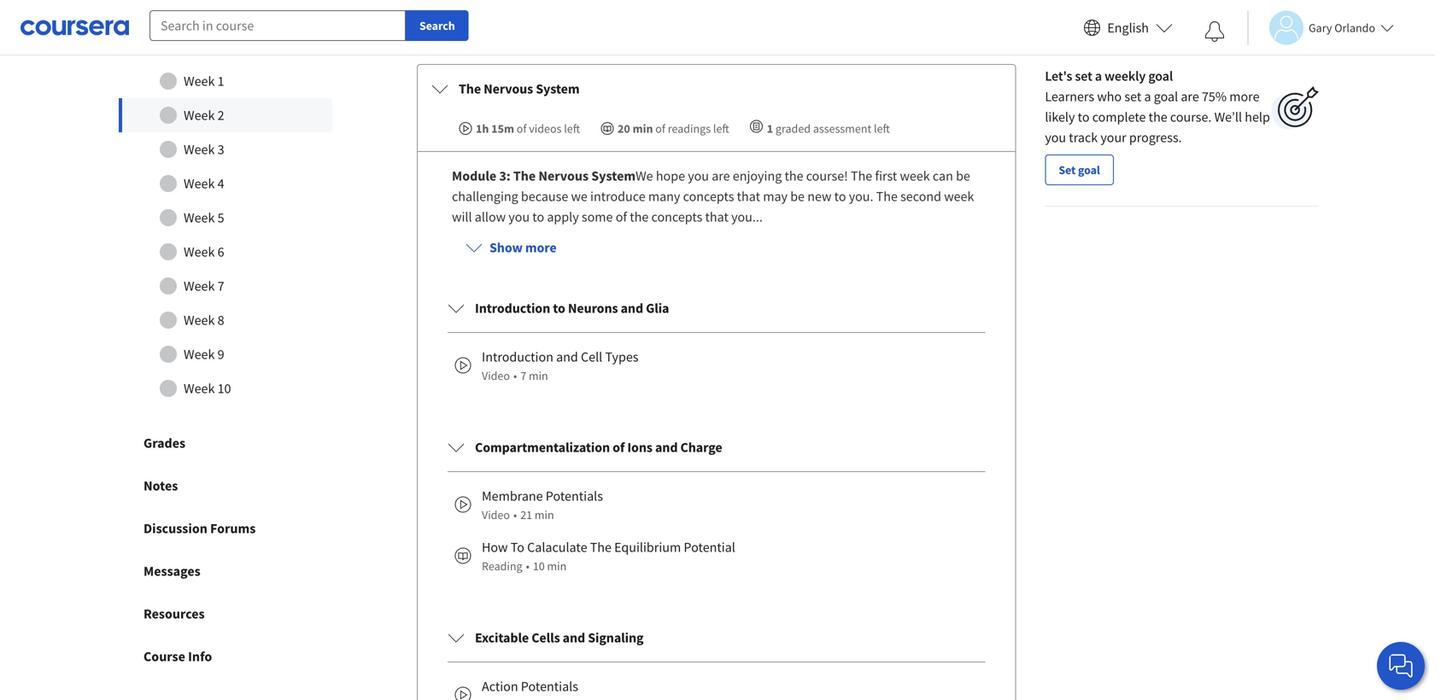 Task type: locate. For each thing, give the bounding box(es) containing it.
week left 8
[[184, 312, 215, 329]]

1 horizontal spatial be
[[956, 168, 970, 185]]

the up you. on the top of page
[[851, 168, 872, 185]]

min down calaculate
[[547, 559, 567, 574]]

2 week from the top
[[184, 107, 215, 124]]

6 week from the top
[[184, 244, 215, 261]]

week for week 5
[[184, 209, 215, 226]]

1 vertical spatial week
[[944, 188, 974, 205]]

3
[[217, 141, 224, 158]]

system inside the nervous system dropdown button
[[536, 80, 580, 97]]

1 horizontal spatial 7
[[520, 368, 526, 384]]

and left cell at left
[[556, 349, 578, 366]]

0 vertical spatial concepts
[[683, 188, 734, 205]]

nervous up we
[[539, 168, 589, 185]]

resources link
[[103, 593, 349, 636]]

to inside dropdown button
[[553, 300, 565, 317]]

potentials up calaculate
[[546, 488, 603, 505]]

english
[[1107, 19, 1149, 36]]

the inside learners who set a goal are 75% more likely to complete the course. we'll help you track your progress.
[[1149, 109, 1168, 126]]

are left enjoying
[[712, 168, 730, 185]]

track
[[1069, 129, 1098, 146]]

of inside we hope you are enjoying the course! the first week can be challenging because we introduce many concepts that may be new to you. the second week will allow you to apply some of the concepts that you...
[[616, 209, 627, 226]]

goal inside learners who set a goal are 75% more likely to complete the course. we'll help you track your progress.
[[1154, 88, 1178, 105]]

• left the 21
[[513, 508, 517, 523]]

be left new
[[790, 188, 805, 205]]

week left 6
[[184, 244, 215, 261]]

readings
[[668, 121, 711, 136]]

allow
[[475, 209, 506, 226]]

1 vertical spatial introduction
[[482, 349, 554, 366]]

0 vertical spatial the
[[1149, 109, 1168, 126]]

0 horizontal spatial are
[[712, 168, 730, 185]]

concepts
[[683, 188, 734, 205], [651, 209, 703, 226]]

potentials down cells
[[521, 678, 578, 696]]

week left 2
[[184, 107, 215, 124]]

9 week from the top
[[184, 346, 215, 363]]

of
[[517, 121, 527, 136], [656, 121, 665, 136], [616, 209, 627, 226], [613, 439, 625, 456]]

0 vertical spatial a
[[1095, 68, 1102, 85]]

3 left from the left
[[874, 121, 890, 136]]

min inside how to calaculate the equilibrium potential reading • 10 min
[[547, 559, 567, 574]]

hope
[[656, 168, 685, 185]]

1 vertical spatial are
[[712, 168, 730, 185]]

1 vertical spatial system
[[591, 168, 636, 185]]

be
[[956, 168, 970, 185], [790, 188, 805, 205]]

min right the 21
[[535, 508, 554, 523]]

0 horizontal spatial that
[[705, 209, 729, 226]]

2 horizontal spatial the
[[1149, 109, 1168, 126]]

info
[[188, 649, 212, 666]]

orlando
[[1335, 20, 1376, 35]]

of left readings
[[656, 121, 665, 136]]

week 3
[[184, 141, 224, 158]]

15m
[[491, 121, 514, 136]]

you inside learners who set a goal are 75% more likely to complete the course. we'll help you track your progress.
[[1045, 129, 1066, 146]]

1 vertical spatial 7
[[520, 368, 526, 384]]

introduction down introduction to neurons and glia
[[482, 349, 554, 366]]

goal right weekly
[[1149, 68, 1173, 85]]

week 8
[[184, 312, 224, 329]]

1 vertical spatial set
[[1125, 88, 1142, 105]]

nervous up 15m
[[484, 80, 533, 97]]

who
[[1097, 88, 1122, 105]]

0 vertical spatial nervous
[[484, 80, 533, 97]]

the nervous system button
[[418, 65, 1015, 113]]

1 horizontal spatial are
[[1181, 88, 1199, 105]]

the up 'progress.' at top right
[[1149, 109, 1168, 126]]

week left 5 at the top left of the page
[[184, 209, 215, 226]]

0 vertical spatial •
[[513, 368, 517, 384]]

course info link
[[103, 636, 349, 678]]

2 vertical spatial the
[[630, 209, 649, 226]]

week up "second"
[[900, 168, 930, 185]]

0 horizontal spatial be
[[790, 188, 805, 205]]

1 vertical spatial video
[[482, 508, 510, 523]]

you down likely
[[1045, 129, 1066, 146]]

set
[[1075, 68, 1093, 85], [1125, 88, 1142, 105]]

week left '9'
[[184, 346, 215, 363]]

week 3 link
[[119, 132, 332, 167]]

to
[[511, 539, 524, 556]]

you
[[1045, 129, 1066, 146], [688, 168, 709, 185], [509, 209, 530, 226]]

new
[[808, 188, 832, 205]]

1
[[217, 73, 224, 90], [767, 121, 773, 136]]

10 inside how to calaculate the equilibrium potential reading • 10 min
[[533, 559, 545, 574]]

set up learners
[[1075, 68, 1093, 85]]

equilibrium
[[614, 539, 681, 556]]

0 vertical spatial introduction
[[475, 300, 550, 317]]

1 video from the top
[[482, 368, 510, 384]]

more inside button
[[525, 239, 557, 256]]

more inside learners who set a goal are 75% more likely to complete the course. we'll help you track your progress.
[[1230, 88, 1260, 105]]

goal up course.
[[1154, 88, 1178, 105]]

2
[[217, 107, 224, 124]]

1 horizontal spatial you
[[688, 168, 709, 185]]

0 vertical spatial more
[[1230, 88, 1260, 105]]

0 vertical spatial system
[[536, 80, 580, 97]]

left for 20 min of readings left
[[713, 121, 729, 136]]

2 horizontal spatial you
[[1045, 129, 1066, 146]]

0 vertical spatial you
[[1045, 129, 1066, 146]]

some
[[582, 209, 613, 226]]

left right videos
[[564, 121, 580, 136]]

0 vertical spatial be
[[956, 168, 970, 185]]

potential
[[684, 539, 735, 556]]

a down weekly
[[1144, 88, 1151, 105]]

the up 1h
[[459, 80, 481, 97]]

excitable
[[475, 630, 529, 647]]

0 horizontal spatial 1
[[217, 73, 224, 90]]

to inside learners who set a goal are 75% more likely to complete the course. we'll help you track your progress.
[[1078, 109, 1090, 126]]

1 vertical spatial potentials
[[521, 678, 578, 696]]

are up course.
[[1181, 88, 1199, 105]]

1 week from the top
[[184, 73, 215, 90]]

5 week from the top
[[184, 209, 215, 226]]

show more button
[[452, 227, 570, 268]]

show
[[490, 239, 523, 256]]

10 down the week 9 link
[[217, 380, 231, 397]]

the up may
[[785, 168, 804, 185]]

1 horizontal spatial more
[[1230, 88, 1260, 105]]

goal
[[1149, 68, 1173, 85], [1154, 88, 1178, 105], [1078, 162, 1100, 178]]

2 vertical spatial goal
[[1078, 162, 1100, 178]]

more right show at the top left of the page
[[525, 239, 557, 256]]

1 horizontal spatial 10
[[533, 559, 545, 574]]

set down weekly
[[1125, 88, 1142, 105]]

goal for weekly
[[1149, 68, 1173, 85]]

because
[[521, 188, 568, 205]]

1 vertical spatial that
[[705, 209, 729, 226]]

0 horizontal spatial left
[[564, 121, 580, 136]]

• inside membrane potentials video • 21 min
[[513, 508, 517, 523]]

video inside membrane potentials video • 21 min
[[482, 508, 510, 523]]

min up compartmentalization
[[529, 368, 548, 384]]

can
[[933, 168, 953, 185]]

0 vertical spatial goal
[[1149, 68, 1173, 85]]

membrane
[[482, 488, 543, 505]]

be right the 'can'
[[956, 168, 970, 185]]

week for week 7
[[184, 278, 215, 295]]

second
[[901, 188, 941, 205]]

the
[[1149, 109, 1168, 126], [785, 168, 804, 185], [630, 209, 649, 226]]

1 vertical spatial nervous
[[539, 168, 589, 185]]

left right assessment
[[874, 121, 890, 136]]

of down introduce
[[616, 209, 627, 226]]

2 vertical spatial •
[[526, 559, 530, 574]]

2 video from the top
[[482, 508, 510, 523]]

coursera image
[[21, 14, 129, 41]]

2 left from the left
[[713, 121, 729, 136]]

1 vertical spatial goal
[[1154, 88, 1178, 105]]

a
[[1095, 68, 1102, 85], [1144, 88, 1151, 105]]

membrane potentials video • 21 min
[[482, 488, 603, 523]]

1 horizontal spatial left
[[713, 121, 729, 136]]

search button
[[406, 10, 469, 41]]

0 vertical spatial are
[[1181, 88, 1199, 105]]

week 9
[[184, 346, 224, 363]]

week down week 6
[[184, 278, 215, 295]]

3 week from the top
[[184, 141, 215, 158]]

week down week 9
[[184, 380, 215, 397]]

are
[[1181, 88, 1199, 105], [712, 168, 730, 185]]

concepts down many
[[651, 209, 703, 226]]

glia
[[646, 300, 669, 317]]

that left the you...
[[705, 209, 729, 226]]

of left ions
[[613, 439, 625, 456]]

0 horizontal spatial set
[[1075, 68, 1093, 85]]

a up who
[[1095, 68, 1102, 85]]

introduction inside introduction and cell types video • 7 min
[[482, 349, 554, 366]]

week for week 4
[[184, 175, 215, 192]]

2 vertical spatial you
[[509, 209, 530, 226]]

1 left "graded"
[[767, 121, 773, 136]]

min inside membrane potentials video • 21 min
[[535, 508, 554, 523]]

cells
[[532, 630, 560, 647]]

that up the you...
[[737, 188, 760, 205]]

1 vertical spatial 1
[[767, 121, 773, 136]]

week for week 6
[[184, 244, 215, 261]]

4 week from the top
[[184, 175, 215, 192]]

set goal
[[1059, 162, 1100, 178]]

0 horizontal spatial nervous
[[484, 80, 533, 97]]

and left the glia
[[621, 300, 643, 317]]

0 vertical spatial potentials
[[546, 488, 603, 505]]

7 inside week 7 'link'
[[217, 278, 224, 295]]

compartmentalization
[[475, 439, 610, 456]]

• inside introduction and cell types video • 7 min
[[513, 368, 517, 384]]

week up week 2
[[184, 73, 215, 90]]

introduction inside dropdown button
[[475, 300, 550, 317]]

• right reading
[[526, 559, 530, 574]]

1 vertical spatial 10
[[533, 559, 545, 574]]

and right ions
[[655, 439, 678, 456]]

0 vertical spatial 7
[[217, 278, 224, 295]]

7 week from the top
[[184, 278, 215, 295]]

1 horizontal spatial a
[[1144, 88, 1151, 105]]

• inside how to calaculate the equilibrium potential reading • 10 min
[[526, 559, 530, 574]]

left right readings
[[713, 121, 729, 136]]

action potentials link
[[441, 670, 985, 701]]

introduction to neurons and glia button
[[434, 285, 999, 332]]

1 left from the left
[[564, 121, 580, 136]]

the down the first
[[876, 188, 898, 205]]

week 4
[[184, 175, 224, 192]]

goal right set
[[1078, 162, 1100, 178]]

1 horizontal spatial set
[[1125, 88, 1142, 105]]

more up help at top
[[1230, 88, 1260, 105]]

1 up 2
[[217, 73, 224, 90]]

0 vertical spatial video
[[482, 368, 510, 384]]

action potentials
[[482, 678, 578, 696]]

potentials for action potentials
[[521, 678, 578, 696]]

nervous
[[484, 80, 533, 97], [539, 168, 589, 185]]

1 horizontal spatial system
[[591, 168, 636, 185]]

charge
[[680, 439, 722, 456]]

video
[[482, 368, 510, 384], [482, 508, 510, 523]]

and right cells
[[563, 630, 585, 647]]

you right the "allow"
[[509, 209, 530, 226]]

week inside 'link'
[[184, 278, 215, 295]]

left
[[564, 121, 580, 136], [713, 121, 729, 136], [874, 121, 890, 136]]

week for week 9
[[184, 346, 215, 363]]

1 horizontal spatial nervous
[[539, 168, 589, 185]]

0 horizontal spatial a
[[1095, 68, 1102, 85]]

to left neurons
[[553, 300, 565, 317]]

show notifications image
[[1205, 21, 1225, 42]]

0 horizontal spatial system
[[536, 80, 580, 97]]

0 horizontal spatial more
[[525, 239, 557, 256]]

week left "4"
[[184, 175, 215, 192]]

and inside dropdown button
[[655, 439, 678, 456]]

week for week 10
[[184, 380, 215, 397]]

to
[[1078, 109, 1090, 126], [834, 188, 846, 205], [532, 209, 544, 226], [553, 300, 565, 317]]

0 vertical spatial that
[[737, 188, 760, 205]]

8 week from the top
[[184, 312, 215, 329]]

7 down 6
[[217, 278, 224, 295]]

help
[[1245, 109, 1270, 126]]

7 inside introduction and cell types video • 7 min
[[520, 368, 526, 384]]

course info
[[144, 649, 212, 666]]

1 horizontal spatial that
[[737, 188, 760, 205]]

course!
[[806, 168, 848, 185]]

potentials inside membrane potentials video • 21 min
[[546, 488, 603, 505]]

the right calaculate
[[590, 539, 612, 556]]

the down introduce
[[630, 209, 649, 226]]

1 vertical spatial more
[[525, 239, 557, 256]]

week left "3"
[[184, 141, 215, 158]]

introduction down 'show more' button
[[475, 300, 550, 317]]

and
[[621, 300, 643, 317], [556, 349, 578, 366], [655, 439, 678, 456], [563, 630, 585, 647]]

1 vertical spatial a
[[1144, 88, 1151, 105]]

grades link
[[103, 422, 349, 465]]

to up track
[[1078, 109, 1090, 126]]

1 vertical spatial •
[[513, 508, 517, 523]]

0 vertical spatial 10
[[217, 380, 231, 397]]

3:
[[499, 168, 511, 185]]

20
[[618, 121, 630, 136]]

week down the 'can'
[[944, 188, 974, 205]]

1 horizontal spatial the
[[785, 168, 804, 185]]

0 horizontal spatial 7
[[217, 278, 224, 295]]

10 week from the top
[[184, 380, 215, 397]]

concepts down hope
[[683, 188, 734, 205]]

7 up compartmentalization
[[520, 368, 526, 384]]

2 horizontal spatial left
[[874, 121, 890, 136]]

week 8 link
[[119, 303, 332, 338]]

0 horizontal spatial week
[[900, 168, 930, 185]]

you right hope
[[688, 168, 709, 185]]

week 6
[[184, 244, 224, 261]]

10 down calaculate
[[533, 559, 545, 574]]

system up introduce
[[591, 168, 636, 185]]

• up compartmentalization
[[513, 368, 517, 384]]

75%
[[1202, 88, 1227, 105]]

system up videos
[[536, 80, 580, 97]]

forums
[[210, 520, 256, 537]]

4
[[217, 175, 224, 192]]



Task type: describe. For each thing, give the bounding box(es) containing it.
gary
[[1309, 20, 1332, 35]]

notes link
[[103, 465, 349, 508]]

to down the because
[[532, 209, 544, 226]]

notes
[[144, 478, 178, 495]]

discussion
[[144, 520, 207, 537]]

english button
[[1077, 0, 1180, 56]]

1 vertical spatial you
[[688, 168, 709, 185]]

introduction for introduction to neurons and glia
[[475, 300, 550, 317]]

week 6 link
[[119, 235, 332, 269]]

introduce
[[590, 188, 646, 205]]

gary orlando
[[1309, 20, 1376, 35]]

left for 1h 15m of videos left
[[564, 121, 580, 136]]

set inside learners who set a goal are 75% more likely to complete the course. we'll help you track your progress.
[[1125, 88, 1142, 105]]

6
[[217, 244, 224, 261]]

0 vertical spatial 1
[[217, 73, 224, 90]]

are inside we hope you are enjoying the course! the first week can be challenging because we introduce many concepts that may be new to you. the second week will allow you to apply some of the concepts that you...
[[712, 168, 730, 185]]

apply
[[547, 209, 579, 226]]

we
[[571, 188, 588, 205]]

you.
[[849, 188, 874, 205]]

action
[[482, 678, 518, 696]]

assessment
[[813, 121, 872, 136]]

signaling
[[588, 630, 644, 647]]

0 horizontal spatial you
[[509, 209, 530, 226]]

cell
[[581, 349, 603, 366]]

week 7 link
[[119, 269, 332, 303]]

and inside dropdown button
[[621, 300, 643, 317]]

learners who set a goal are 75% more likely to complete the course. we'll help you track your progress.
[[1045, 88, 1270, 146]]

introduction for introduction and cell types video • 7 min
[[482, 349, 554, 366]]

and inside introduction and cell types video • 7 min
[[556, 349, 578, 366]]

excitable cells and signaling button
[[434, 614, 999, 662]]

set
[[1059, 162, 1076, 178]]

weekly
[[1105, 68, 1146, 85]]

let's
[[1045, 68, 1072, 85]]

the inside how to calaculate the equilibrium potential reading • 10 min
[[590, 539, 612, 556]]

week for week 3
[[184, 141, 215, 158]]

week for week 1
[[184, 73, 215, 90]]

how to calaculate the equilibrium potential reading • 10 min
[[482, 539, 735, 574]]

calaculate
[[527, 539, 587, 556]]

video inside introduction and cell types video • 7 min
[[482, 368, 510, 384]]

of right 15m
[[517, 121, 527, 136]]

you...
[[731, 209, 763, 226]]

potentials for membrane potentials video • 21 min
[[546, 488, 603, 505]]

we'll
[[1214, 109, 1242, 126]]

types
[[605, 349, 639, 366]]

and inside "dropdown button"
[[563, 630, 585, 647]]

21
[[520, 508, 532, 523]]

learners
[[1045, 88, 1095, 105]]

challenging
[[452, 188, 518, 205]]

the inside dropdown button
[[459, 80, 481, 97]]

gary orlando button
[[1247, 11, 1394, 45]]

are inside learners who set a goal are 75% more likely to complete the course. we'll help you track your progress.
[[1181, 88, 1199, 105]]

0 vertical spatial week
[[900, 168, 930, 185]]

compartmentalization of ions and charge
[[475, 439, 722, 456]]

5
[[217, 209, 224, 226]]

8
[[217, 312, 224, 329]]

goal for a
[[1154, 88, 1178, 105]]

0 horizontal spatial the
[[630, 209, 649, 226]]

grades
[[144, 435, 185, 452]]

1 vertical spatial be
[[790, 188, 805, 205]]

course.
[[1170, 109, 1212, 126]]

may
[[763, 188, 788, 205]]

ions
[[627, 439, 653, 456]]

1h 15m of videos left
[[476, 121, 580, 136]]

module
[[452, 168, 497, 185]]

nervous inside dropdown button
[[484, 80, 533, 97]]

min right '20'
[[633, 121, 653, 136]]

0 horizontal spatial 10
[[217, 380, 231, 397]]

goal inside 'button'
[[1078, 162, 1100, 178]]

week 2 link
[[119, 98, 332, 132]]

how
[[482, 539, 508, 556]]

week 9 link
[[119, 338, 332, 372]]

course
[[144, 649, 185, 666]]

likely
[[1045, 109, 1075, 126]]

9
[[217, 346, 224, 363]]

week 2
[[184, 107, 224, 124]]

1h
[[476, 121, 489, 136]]

we hope you are enjoying the course! the first week can be challenging because we introduce many concepts that may be new to you. the second week will allow you to apply some of the concepts that you...
[[452, 168, 974, 226]]

1 vertical spatial the
[[785, 168, 804, 185]]

messages
[[144, 563, 201, 580]]

compartmentalization of ions and charge button
[[434, 424, 999, 472]]

first
[[875, 168, 897, 185]]

the right 3:
[[513, 168, 536, 185]]

introduction and cell types video • 7 min
[[482, 349, 639, 384]]

discussion forums link
[[103, 508, 349, 550]]

min inside introduction and cell types video • 7 min
[[529, 368, 548, 384]]

help center image
[[1391, 656, 1411, 677]]

1 horizontal spatial week
[[944, 188, 974, 205]]

week for week 2
[[184, 107, 215, 124]]

0 vertical spatial set
[[1075, 68, 1093, 85]]

complete
[[1092, 109, 1146, 126]]

chat with us image
[[1387, 653, 1415, 680]]

your
[[1101, 129, 1127, 146]]

to right new
[[834, 188, 846, 205]]

will
[[452, 209, 472, 226]]

a inside learners who set a goal are 75% more likely to complete the course. we'll help you track your progress.
[[1144, 88, 1151, 105]]

reading
[[482, 559, 522, 574]]

week 1
[[184, 73, 224, 90]]

show more
[[490, 239, 557, 256]]

week 1 link
[[119, 64, 332, 98]]

week for week 8
[[184, 312, 215, 329]]

discussion forums
[[144, 520, 256, 537]]

of inside dropdown button
[[613, 439, 625, 456]]

week 7
[[184, 278, 224, 295]]

progress.
[[1129, 129, 1182, 146]]

1 horizontal spatial 1
[[767, 121, 773, 136]]

1 vertical spatial concepts
[[651, 209, 703, 226]]

week 5
[[184, 209, 224, 226]]

Search in course text field
[[150, 10, 406, 41]]

introduction to neurons and glia
[[475, 300, 669, 317]]

20 min of readings left
[[618, 121, 729, 136]]



Task type: vqa. For each thing, say whether or not it's contained in the screenshot.
topmost the Overview
no



